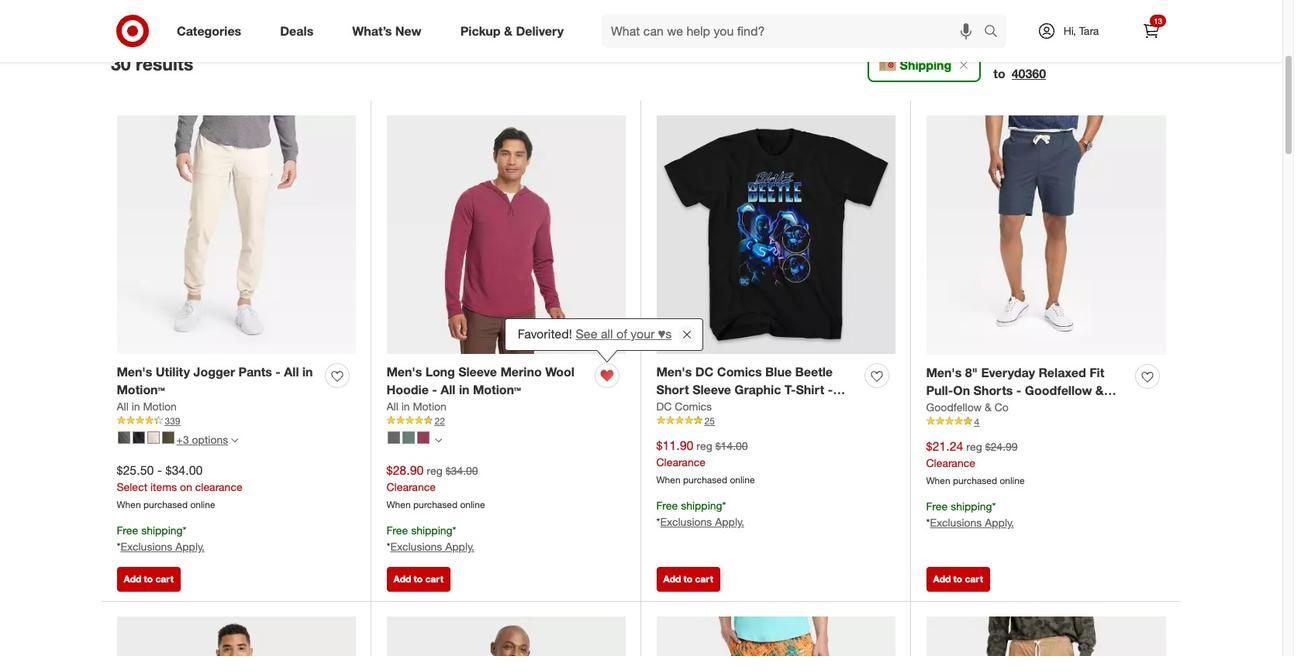 Task type: describe. For each thing, give the bounding box(es) containing it.
to inside free with redcard or $35 orders to 40360
[[994, 66, 1006, 81]]

4 link
[[926, 415, 1166, 429]]

men's for men's long sleeve merino wool hoodie - all in motion™
[[387, 365, 422, 380]]

clearance for $21.24
[[926, 457, 976, 470]]

online inside $25.50 - $34.00 select items on clearance when purchased online
[[190, 499, 215, 511]]

$11.90
[[657, 438, 694, 454]]

add to cart button for $21.24
[[926, 568, 990, 592]]

motion for motion™
[[143, 400, 177, 413]]

what's new
[[352, 23, 422, 38]]

sleeve inside men's dc comics blue beetle short sleeve graphic t-shirt - black
[[693, 382, 731, 398]]

of
[[617, 327, 627, 342]]

add for $11.90
[[664, 574, 681, 585]]

30 results
[[111, 52, 193, 74]]

hi,
[[1064, 24, 1076, 37]]

see all of your ♥s link
[[576, 327, 672, 342]]

relaxed
[[1039, 365, 1086, 381]]

add to cart for $11.90
[[664, 574, 713, 585]]

deals link
[[267, 14, 333, 48]]

shipping for $28.90
[[411, 525, 453, 538]]

+3
[[176, 433, 189, 447]]

22 link
[[387, 415, 626, 428]]

orders
[[1139, 48, 1175, 64]]

$34.00 for reg
[[446, 464, 478, 478]]

stone image
[[147, 432, 159, 445]]

40360 button
[[1012, 65, 1046, 83]]

339
[[165, 415, 180, 427]]

add to cart for $25.50
[[124, 574, 174, 585]]

free for goodfellow
[[926, 501, 948, 514]]

all colors image
[[435, 438, 442, 445]]

sleeve inside men's long sleeve merino wool hoodie - all in motion™
[[459, 365, 497, 380]]

add for $25.50
[[124, 574, 141, 585]]

what's
[[352, 23, 392, 38]]

exclusions for $11.90
[[660, 516, 712, 529]]

all colors + 3 more colors element
[[231, 436, 238, 445]]

north green image
[[402, 432, 415, 445]]

utility
[[156, 365, 190, 380]]

men's long sleeve merino wool hoodie - all in motion™ link
[[387, 364, 589, 399]]

$21.24
[[926, 439, 964, 454]]

clearance for $11.90
[[657, 456, 706, 469]]

on
[[180, 481, 192, 494]]

♥s
[[658, 327, 672, 342]]

shipping for $11.90
[[681, 500, 723, 513]]

men's 8" everyday relaxed fit pull-on shorts - goodfellow & co™ navy blue
[[926, 365, 1105, 416]]

all inside men's long sleeve merino wool hoodie - all in motion™
[[441, 382, 456, 398]]

add to cart button for $25.50
[[117, 568, 181, 592]]

free shipping * * exclusions apply. for $28.90
[[387, 525, 474, 554]]

free with redcard or $35 orders to 40360
[[994, 48, 1175, 81]]

exclusions for $21.24
[[930, 517, 982, 530]]

$25.50
[[117, 463, 154, 478]]

exclusions apply. link for $25.50
[[121, 541, 205, 554]]

shipping button
[[868, 48, 981, 82]]

in down hoodie
[[401, 400, 410, 413]]

add to cart button for $28.90
[[387, 568, 451, 592]]

or
[[1101, 48, 1112, 64]]

search
[[977, 24, 1015, 40]]

clearance
[[195, 481, 242, 494]]

when for $21.24
[[926, 475, 951, 487]]

items
[[150, 481, 177, 494]]

add to cart for $21.24
[[933, 574, 983, 585]]

all colors + 3 more colors image
[[231, 438, 238, 445]]

13 link
[[1135, 14, 1169, 48]]

men's 8" everyday relaxed fit pull-on shorts - goodfellow & co™ navy blue link
[[926, 365, 1130, 416]]

all down hoodie
[[387, 400, 398, 413]]

exclusions apply. link for $28.90
[[390, 541, 474, 554]]

dc comics
[[657, 400, 712, 413]]

$35
[[1116, 48, 1136, 64]]

fit
[[1090, 365, 1105, 381]]

reg for $21.24
[[967, 440, 982, 454]]

jogger
[[194, 365, 235, 380]]

merino
[[501, 365, 542, 380]]

deals
[[280, 23, 314, 38]]

pickup & delivery link
[[447, 14, 583, 48]]

cart for $28.90
[[425, 574, 444, 585]]

men's long sleeve merino wool hoodie - all in motion™
[[387, 365, 575, 398]]

0 horizontal spatial comics
[[675, 400, 712, 413]]

new
[[395, 23, 422, 38]]

favorited! see all of your ♥s
[[518, 327, 672, 342]]

$24.99
[[986, 440, 1018, 454]]

redcard
[[1048, 48, 1098, 64]]

categories
[[177, 23, 241, 38]]

4
[[975, 416, 980, 428]]

shipping for $21.24
[[951, 501, 992, 514]]

all in motion for motion™
[[117, 400, 177, 413]]

men's dc comics blue beetle short sleeve graphic t-shirt - black link
[[657, 364, 859, 415]]

add for $21.24
[[933, 574, 951, 585]]

to for men's utility jogger pants - all in motion™
[[144, 574, 153, 585]]

tooltip containing favorited!
[[505, 319, 704, 351]]

to for men's 8" everyday relaxed fit pull-on shorts - goodfellow & co™ navy blue
[[954, 574, 963, 585]]

with
[[1022, 48, 1045, 64]]

online for $11.90
[[730, 474, 755, 486]]

apply. for $28.90
[[445, 541, 474, 554]]

when for $11.90
[[657, 474, 681, 486]]

when inside $25.50 - $34.00 select items on clearance when purchased online
[[117, 499, 141, 511]]

when for $28.90
[[387, 499, 411, 511]]

pickup & delivery
[[460, 23, 564, 38]]

339 link
[[117, 415, 356, 428]]

$28.90
[[387, 463, 424, 478]]

everyday
[[981, 365, 1035, 381]]

blue inside men's dc comics blue beetle short sleeve graphic t-shirt - black
[[766, 365, 792, 380]]

dc comics link
[[657, 399, 712, 415]]

$25.50 - $34.00 select items on clearance when purchased online
[[117, 463, 242, 511]]

options
[[192, 433, 228, 447]]

what's new link
[[339, 14, 441, 48]]

long
[[426, 365, 455, 380]]

men's utility jogger pants - all in motion™ link
[[117, 364, 319, 399]]

shipping
[[900, 57, 952, 73]]

men's dc comics blue beetle short sleeve graphic t-shirt - black
[[657, 365, 833, 415]]

$11.90 reg $14.00 clearance when purchased online
[[657, 438, 755, 486]]

exclusions apply. link for $21.24
[[930, 517, 1014, 530]]

graphic
[[735, 382, 781, 398]]

all in motion link for motion™
[[117, 399, 177, 415]]

cart for $21.24
[[965, 574, 983, 585]]



Task type: vqa. For each thing, say whether or not it's contained in the screenshot.
leftmost bring
no



Task type: locate. For each thing, give the bounding box(es) containing it.
all
[[284, 365, 299, 380], [441, 382, 456, 398], [117, 400, 129, 413], [387, 400, 398, 413]]

online inside $28.90 reg $34.00 clearance when purchased online
[[460, 499, 485, 511]]

gray image
[[387, 432, 400, 445]]

all right pants
[[284, 365, 299, 380]]

men's
[[117, 365, 152, 380], [387, 365, 422, 380], [657, 365, 692, 380], [926, 365, 962, 381]]

1 horizontal spatial dc
[[695, 365, 714, 380]]

exclusions apply. link down $11.90 reg $14.00 clearance when purchased online
[[660, 516, 744, 529]]

0 horizontal spatial reg
[[427, 464, 443, 478]]

motion™ inside men's long sleeve merino wool hoodie - all in motion™
[[473, 382, 521, 398]]

apply. down $28.90 reg $34.00 clearance when purchased online
[[445, 541, 474, 554]]

all inside men's utility jogger pants - all in motion™
[[284, 365, 299, 380]]

reg down the "25"
[[697, 440, 713, 453]]

free for motion™
[[387, 525, 408, 538]]

2 vertical spatial &
[[985, 401, 992, 414]]

1 horizontal spatial goodfellow
[[1025, 383, 1092, 399]]

1 horizontal spatial motion™
[[473, 382, 521, 398]]

- inside men's dc comics blue beetle short sleeve graphic t-shirt - black
[[828, 382, 833, 398]]

shipping for $25.50
[[141, 525, 183, 538]]

dc inside dc comics link
[[657, 400, 672, 413]]

free inside free with redcard or $35 orders to 40360
[[994, 48, 1018, 64]]

free down $21.24 reg $24.99 clearance when purchased online
[[926, 501, 948, 514]]

1 cart from the left
[[155, 574, 174, 585]]

goodfellow down relaxed
[[1025, 383, 1092, 399]]

2 horizontal spatial clearance
[[926, 457, 976, 470]]

when inside $21.24 reg $24.99 clearance when purchased online
[[926, 475, 951, 487]]

men's short sleeve resort t-shirt - all in motion™ image
[[117, 618, 356, 657], [117, 618, 356, 657]]

0 vertical spatial &
[[504, 23, 513, 38]]

apply. down $21.24 reg $24.99 clearance when purchased online
[[985, 517, 1014, 530]]

2 add from the left
[[394, 574, 411, 585]]

motion up 339
[[143, 400, 177, 413]]

cart for $25.50
[[155, 574, 174, 585]]

men's inside men's utility jogger pants - all in motion™
[[117, 365, 152, 380]]

purchased down $24.99
[[953, 475, 997, 487]]

1 add to cart from the left
[[124, 574, 174, 585]]

apply.
[[715, 516, 744, 529], [985, 517, 1014, 530], [175, 541, 205, 554], [445, 541, 474, 554]]

1 motion from the left
[[143, 400, 177, 413]]

dc down short
[[657, 400, 672, 413]]

reg
[[697, 440, 713, 453], [967, 440, 982, 454], [427, 464, 443, 478]]

purchased down items
[[143, 499, 188, 511]]

tooltip
[[505, 319, 704, 351]]

1 horizontal spatial all in motion link
[[387, 399, 447, 415]]

apply. down "on" at the bottom
[[175, 541, 205, 554]]

free shipping * * exclusions apply. down $21.24 reg $24.99 clearance when purchased online
[[926, 501, 1014, 530]]

$34.00 for -
[[166, 463, 203, 478]]

all in motion link for all
[[387, 399, 447, 415]]

purchased for $21.24
[[953, 475, 997, 487]]

online inside $11.90 reg $14.00 clearance when purchased online
[[730, 474, 755, 486]]

men's for men's dc comics blue beetle short sleeve graphic t-shirt - black
[[657, 365, 692, 380]]

1 horizontal spatial blue
[[986, 401, 1012, 416]]

in up "22" link
[[459, 382, 470, 398]]

reg for $11.90
[[697, 440, 713, 453]]

exclusions apply. link
[[660, 516, 744, 529], [930, 517, 1014, 530], [121, 541, 205, 554], [390, 541, 474, 554]]

motion™ inside men's utility jogger pants - all in motion™
[[117, 382, 165, 398]]

online for $21.24
[[1000, 475, 1025, 487]]

exclusions down select
[[121, 541, 172, 554]]

4 add to cart from the left
[[933, 574, 983, 585]]

comics inside men's dc comics blue beetle short sleeve graphic t-shirt - black
[[717, 365, 762, 380]]

&
[[504, 23, 513, 38], [1096, 383, 1104, 399], [985, 401, 992, 414]]

goodfellow inside goodfellow & co "link"
[[926, 401, 982, 414]]

0 vertical spatial blue
[[766, 365, 792, 380]]

men's inside men's dc comics blue beetle short sleeve graphic t-shirt - black
[[657, 365, 692, 380]]

search button
[[977, 14, 1015, 51]]

pants
[[239, 365, 272, 380]]

black image
[[132, 432, 145, 445]]

exclusions apply. link for $11.90
[[660, 516, 744, 529]]

in inside men's utility jogger pants - all in motion™
[[302, 365, 313, 380]]

1 vertical spatial dc
[[657, 400, 672, 413]]

to for men's dc comics blue beetle short sleeve graphic t-shirt - black
[[684, 574, 693, 585]]

sleeve
[[459, 365, 497, 380], [693, 382, 731, 398]]

& right pickup
[[504, 23, 513, 38]]

sleeve right long
[[459, 365, 497, 380]]

purchased
[[683, 474, 728, 486], [953, 475, 997, 487], [143, 499, 188, 511], [413, 499, 458, 511]]

men's inside men's long sleeve merino wool hoodie - all in motion™
[[387, 365, 422, 380]]

- inside $25.50 - $34.00 select items on clearance when purchased online
[[157, 463, 162, 478]]

when down $28.90
[[387, 499, 411, 511]]

comics
[[717, 365, 762, 380], [675, 400, 712, 413]]

4 add from the left
[[933, 574, 951, 585]]

add to cart button for $11.90
[[657, 568, 720, 592]]

1 all in motion from the left
[[117, 400, 177, 413]]

& down fit
[[1096, 383, 1104, 399]]

goodfellow inside men's 8" everyday relaxed fit pull-on shorts - goodfellow & co™ navy blue
[[1025, 383, 1092, 399]]

1 add to cart button from the left
[[117, 568, 181, 592]]

men's long sleeve merino wool hoodie - all in motion™ image
[[387, 116, 626, 355], [387, 116, 626, 355]]

free shipping * * exclusions apply.
[[657, 500, 744, 529], [926, 501, 1014, 530], [117, 525, 205, 554], [387, 525, 474, 554]]

select
[[117, 481, 147, 494]]

2 add to cart from the left
[[394, 574, 444, 585]]

all in motion down hoodie
[[387, 400, 447, 413]]

30
[[111, 52, 131, 74]]

8"
[[965, 365, 978, 381]]

men's for men's utility jogger pants - all in motion™
[[117, 365, 152, 380]]

categories link
[[164, 14, 261, 48]]

pickup
[[460, 23, 501, 38]]

olive green image
[[162, 432, 174, 445]]

add for $28.90
[[394, 574, 411, 585]]

$34.00
[[166, 463, 203, 478], [446, 464, 478, 478]]

1 add from the left
[[124, 574, 141, 585]]

free down $28.90 reg $34.00 clearance when purchased online
[[387, 525, 408, 538]]

0 horizontal spatial motion™
[[117, 382, 165, 398]]

free shipping * * exclusions apply. for $11.90
[[657, 500, 744, 529]]

when inside $11.90 reg $14.00 clearance when purchased online
[[657, 474, 681, 486]]

free shipping * * exclusions apply. down $11.90 reg $14.00 clearance when purchased online
[[657, 500, 744, 529]]

in right pants
[[302, 365, 313, 380]]

all down long
[[441, 382, 456, 398]]

online for $28.90
[[460, 499, 485, 511]]

1 all in motion link from the left
[[117, 399, 177, 415]]

free down search
[[994, 48, 1018, 64]]

0 horizontal spatial $34.00
[[166, 463, 203, 478]]

1 horizontal spatial comics
[[717, 365, 762, 380]]

add
[[124, 574, 141, 585], [394, 574, 411, 585], [664, 574, 681, 585], [933, 574, 951, 585]]

25 link
[[657, 415, 895, 428]]

1 horizontal spatial clearance
[[657, 456, 706, 469]]

men's 8" everyday relaxed fit pull-on shorts - goodfellow & co™ navy blue image
[[926, 116, 1166, 356], [926, 116, 1166, 356]]

1 horizontal spatial all in motion
[[387, 400, 447, 413]]

men's up short
[[657, 365, 692, 380]]

sleeve up the "25"
[[693, 382, 731, 398]]

& inside men's 8" everyday relaxed fit pull-on shorts - goodfellow & co™ navy blue
[[1096, 383, 1104, 399]]

hi, tara
[[1064, 24, 1099, 37]]

dc
[[695, 365, 714, 380], [657, 400, 672, 413]]

0 horizontal spatial blue
[[766, 365, 792, 380]]

0 vertical spatial sleeve
[[459, 365, 497, 380]]

- right shirt in the bottom right of the page
[[828, 382, 833, 398]]

clearance inside $11.90 reg $14.00 clearance when purchased online
[[657, 456, 706, 469]]

beetle
[[795, 365, 833, 380]]

2 all in motion from the left
[[387, 400, 447, 413]]

*
[[723, 500, 726, 513], [992, 501, 996, 514], [657, 516, 660, 529], [926, 517, 930, 530], [183, 525, 187, 538], [453, 525, 456, 538], [117, 541, 121, 554], [387, 541, 390, 554]]

shipping down $21.24 reg $24.99 clearance when purchased online
[[951, 501, 992, 514]]

cart for $11.90
[[695, 574, 713, 585]]

25
[[705, 415, 715, 427]]

men's inside men's 8" everyday relaxed fit pull-on shorts - goodfellow & co™ navy blue
[[926, 365, 962, 381]]

clearance
[[657, 456, 706, 469], [926, 457, 976, 470], [387, 481, 436, 494]]

1 vertical spatial comics
[[675, 400, 712, 413]]

online inside $21.24 reg $24.99 clearance when purchased online
[[1000, 475, 1025, 487]]

on
[[953, 383, 970, 399]]

3 add to cart button from the left
[[657, 568, 720, 592]]

men's utility jogger pants - all in motion™ image
[[117, 116, 356, 355], [117, 116, 356, 355]]

see
[[576, 327, 598, 342]]

all in motion link up 339
[[117, 399, 177, 415]]

reg inside $11.90 reg $14.00 clearance when purchased online
[[697, 440, 713, 453]]

exclusions
[[660, 516, 712, 529], [930, 517, 982, 530], [121, 541, 172, 554], [390, 541, 442, 554]]

40360
[[1012, 66, 1046, 81]]

to for men's long sleeve merino wool hoodie - all in motion™
[[414, 574, 423, 585]]

0 horizontal spatial goodfellow
[[926, 401, 982, 414]]

men's utility jogger pants - all in motion™
[[117, 365, 313, 398]]

motion™
[[117, 382, 165, 398], [473, 382, 521, 398]]

1 motion™ from the left
[[117, 382, 165, 398]]

1 horizontal spatial motion
[[413, 400, 447, 413]]

t-
[[785, 382, 796, 398]]

blue up t-
[[766, 365, 792, 380]]

purchased for $28.90
[[413, 499, 458, 511]]

0 horizontal spatial all in motion
[[117, 400, 177, 413]]

1 vertical spatial blue
[[986, 401, 1012, 416]]

2 horizontal spatial reg
[[967, 440, 982, 454]]

in inside men's long sleeve merino wool hoodie - all in motion™
[[459, 382, 470, 398]]

cart
[[155, 574, 174, 585], [425, 574, 444, 585], [695, 574, 713, 585], [965, 574, 983, 585]]

exclusions apply. link down $21.24 reg $24.99 clearance when purchased online
[[930, 517, 1014, 530]]

results
[[136, 52, 193, 74]]

- right pants
[[276, 365, 281, 380]]

pull-
[[926, 383, 953, 399]]

apply. down $11.90 reg $14.00 clearance when purchased online
[[715, 516, 744, 529]]

blue down shorts
[[986, 401, 1012, 416]]

0 horizontal spatial all in motion link
[[117, 399, 177, 415]]

hoodie
[[387, 382, 429, 398]]

0 vertical spatial comics
[[717, 365, 762, 380]]

men's up hoodie
[[387, 365, 422, 380]]

purchased inside $28.90 reg $34.00 clearance when purchased online
[[413, 499, 458, 511]]

purchased inside $11.90 reg $14.00 clearance when purchased online
[[683, 474, 728, 486]]

goodfellow & co
[[926, 401, 1009, 414]]

exclusions down $21.24 reg $24.99 clearance when purchased online
[[930, 517, 982, 530]]

& for delivery
[[504, 23, 513, 38]]

exclusions for $25.50
[[121, 541, 172, 554]]

motion™ down utility
[[117, 382, 165, 398]]

free shipping * * exclusions apply. down items
[[117, 525, 205, 554]]

$34.00 inside $25.50 - $34.00 select items on clearance when purchased online
[[166, 463, 203, 478]]

3 add from the left
[[664, 574, 681, 585]]

clearance inside $28.90 reg $34.00 clearance when purchased online
[[387, 481, 436, 494]]

purchased inside $21.24 reg $24.99 clearance when purchased online
[[953, 475, 997, 487]]

22
[[435, 415, 445, 427]]

all in motion for all
[[387, 400, 447, 413]]

$21.24 reg $24.99 clearance when purchased online
[[926, 439, 1025, 487]]

when down select
[[117, 499, 141, 511]]

purchased down $28.90
[[413, 499, 458, 511]]

apply. for $21.24
[[985, 517, 1014, 530]]

shipping down $28.90 reg $34.00 clearance when purchased online
[[411, 525, 453, 538]]

3 add to cart from the left
[[664, 574, 713, 585]]

shorts
[[974, 383, 1013, 399]]

dc inside men's dc comics blue beetle short sleeve graphic t-shirt - black
[[695, 365, 714, 380]]

0 horizontal spatial sleeve
[[459, 365, 497, 380]]

0 horizontal spatial &
[[504, 23, 513, 38]]

0 vertical spatial goodfellow
[[1025, 383, 1092, 399]]

- inside men's utility jogger pants - all in motion™
[[276, 365, 281, 380]]

all in motion up 339
[[117, 400, 177, 413]]

men's long sleeve flannel shirt - all in motion™ image
[[387, 618, 626, 657], [387, 618, 626, 657]]

dc up dc comics
[[695, 365, 714, 380]]

all colors element
[[435, 436, 442, 445]]

comics up graphic
[[717, 365, 762, 380]]

- inside men's 8" everyday relaxed fit pull-on shorts - goodfellow & co™ navy blue
[[1017, 383, 1022, 399]]

4 add to cart button from the left
[[926, 568, 990, 592]]

goodfellow
[[1025, 383, 1092, 399], [926, 401, 982, 414]]

men's left utility
[[117, 365, 152, 380]]

0 horizontal spatial clearance
[[387, 481, 436, 494]]

all up the dark gray image at left
[[117, 400, 129, 413]]

add to cart for $28.90
[[394, 574, 444, 585]]

1 vertical spatial goodfellow
[[926, 401, 982, 414]]

2 motion™ from the left
[[473, 382, 521, 398]]

1 horizontal spatial sleeve
[[693, 382, 731, 398]]

1 horizontal spatial reg
[[697, 440, 713, 453]]

exclusions for $28.90
[[390, 541, 442, 554]]

apply. for $25.50
[[175, 541, 205, 554]]

motion up 22
[[413, 400, 447, 413]]

men's dc comics blue beetle short sleeve graphic t-shirt - black image
[[657, 116, 895, 355], [657, 116, 895, 355]]

apply. for $11.90
[[715, 516, 744, 529]]

reg down 4
[[967, 440, 982, 454]]

clearance for $28.90
[[387, 481, 436, 494]]

$14.00
[[716, 440, 748, 453]]

-
[[276, 365, 281, 380], [432, 382, 437, 398], [828, 382, 833, 398], [1017, 383, 1022, 399], [157, 463, 162, 478]]

- down everyday
[[1017, 383, 1022, 399]]

purchased for $11.90
[[683, 474, 728, 486]]

goodfellow down 'on'
[[926, 401, 982, 414]]

free down select
[[117, 525, 138, 538]]

free shipping * * exclusions apply. for $25.50
[[117, 525, 205, 554]]

co
[[995, 401, 1009, 414]]

purchased inside $25.50 - $34.00 select items on clearance when purchased online
[[143, 499, 188, 511]]

all in motion
[[117, 400, 177, 413], [387, 400, 447, 413]]

exclusions down $28.90 reg $34.00 clearance when purchased online
[[390, 541, 442, 554]]

2 add to cart button from the left
[[387, 568, 451, 592]]

reg for $28.90
[[427, 464, 443, 478]]

1 vertical spatial &
[[1096, 383, 1104, 399]]

shirt
[[796, 382, 825, 398]]

tara
[[1079, 24, 1099, 37]]

free shipping * * exclusions apply. down $28.90 reg $34.00 clearance when purchased online
[[387, 525, 474, 554]]

exclusions apply. link down $28.90 reg $34.00 clearance when purchased online
[[390, 541, 474, 554]]

wool
[[545, 365, 575, 380]]

short
[[657, 382, 689, 398]]

exclusions apply. link down items
[[121, 541, 205, 554]]

$34.00 inside $28.90 reg $34.00 clearance when purchased online
[[446, 464, 478, 478]]

in up black "image"
[[132, 400, 140, 413]]

+3 options
[[176, 433, 228, 447]]

all in motion link down hoodie
[[387, 399, 447, 415]]

your
[[631, 327, 655, 342]]

all
[[601, 327, 613, 342]]

men's up pull-
[[926, 365, 962, 381]]

favorited!
[[518, 327, 572, 342]]

clearance down $28.90
[[387, 481, 436, 494]]

free shipping * * exclusions apply. for $21.24
[[926, 501, 1014, 530]]

purchased down $14.00
[[683, 474, 728, 486]]

black
[[657, 400, 690, 415]]

shipping down items
[[141, 525, 183, 538]]

0 horizontal spatial dc
[[657, 400, 672, 413]]

4 cart from the left
[[965, 574, 983, 585]]

add to cart
[[124, 574, 174, 585], [394, 574, 444, 585], [664, 574, 713, 585], [933, 574, 983, 585]]

when down $11.90
[[657, 474, 681, 486]]

& left co
[[985, 401, 992, 414]]

exclusions down $11.90 reg $14.00 clearance when purchased online
[[660, 516, 712, 529]]

blue inside men's 8" everyday relaxed fit pull-on shorts - goodfellow & co™ navy blue
[[986, 401, 1012, 416]]

men's for men's 8" everyday relaxed fit pull-on shorts - goodfellow & co™ navy blue
[[926, 365, 962, 381]]

- inside men's long sleeve merino wool hoodie - all in motion™
[[432, 382, 437, 398]]

clearance down $21.24
[[926, 457, 976, 470]]

goodfellow & co link
[[926, 400, 1009, 415]]

13
[[1154, 16, 1163, 26]]

reg inside $21.24 reg $24.99 clearance when purchased online
[[967, 440, 982, 454]]

motion™ down merino
[[473, 382, 521, 398]]

reg right $28.90
[[427, 464, 443, 478]]

free down $11.90 reg $14.00 clearance when purchased online
[[657, 500, 678, 513]]

& for co
[[985, 401, 992, 414]]

1 horizontal spatial $34.00
[[446, 464, 478, 478]]

1 vertical spatial sleeve
[[693, 382, 731, 398]]

3 cart from the left
[[695, 574, 713, 585]]

clearance down $11.90
[[657, 456, 706, 469]]

motion for all
[[413, 400, 447, 413]]

dark gray image
[[118, 432, 130, 445]]

add to cart button
[[117, 568, 181, 592], [387, 568, 451, 592], [657, 568, 720, 592], [926, 568, 990, 592]]

What can we help you find? suggestions appear below search field
[[602, 14, 988, 48]]

navy
[[954, 401, 983, 416]]

to
[[994, 66, 1006, 81], [144, 574, 153, 585], [414, 574, 423, 585], [684, 574, 693, 585], [954, 574, 963, 585]]

2 horizontal spatial &
[[1096, 383, 1104, 399]]

0 horizontal spatial motion
[[143, 400, 177, 413]]

0 vertical spatial dc
[[695, 365, 714, 380]]

reg inside $28.90 reg $34.00 clearance when purchased online
[[427, 464, 443, 478]]

- up items
[[157, 463, 162, 478]]

delivery
[[516, 23, 564, 38]]

when down $21.24
[[926, 475, 951, 487]]

red image
[[417, 432, 429, 445]]

2 all in motion link from the left
[[387, 399, 447, 415]]

clearance inside $21.24 reg $24.99 clearance when purchased online
[[926, 457, 976, 470]]

+3 options button
[[111, 428, 245, 453]]

- down long
[[432, 382, 437, 398]]

1 horizontal spatial &
[[985, 401, 992, 414]]

men's 8" everday pull-on shorts - goodfellow & co™ image
[[926, 618, 1166, 657], [926, 618, 1166, 657]]

co™
[[926, 401, 950, 416]]

free for shirt
[[657, 500, 678, 513]]

2 motion from the left
[[413, 400, 447, 413]]

men's hybrid shorts 6" - all in motion™ image
[[657, 618, 895, 657], [657, 618, 895, 657]]

comics up the "25"
[[675, 400, 712, 413]]

2 cart from the left
[[425, 574, 444, 585]]

$28.90 reg $34.00 clearance when purchased online
[[387, 463, 485, 511]]

shipping down $11.90 reg $14.00 clearance when purchased online
[[681, 500, 723, 513]]

when inside $28.90 reg $34.00 clearance when purchased online
[[387, 499, 411, 511]]



